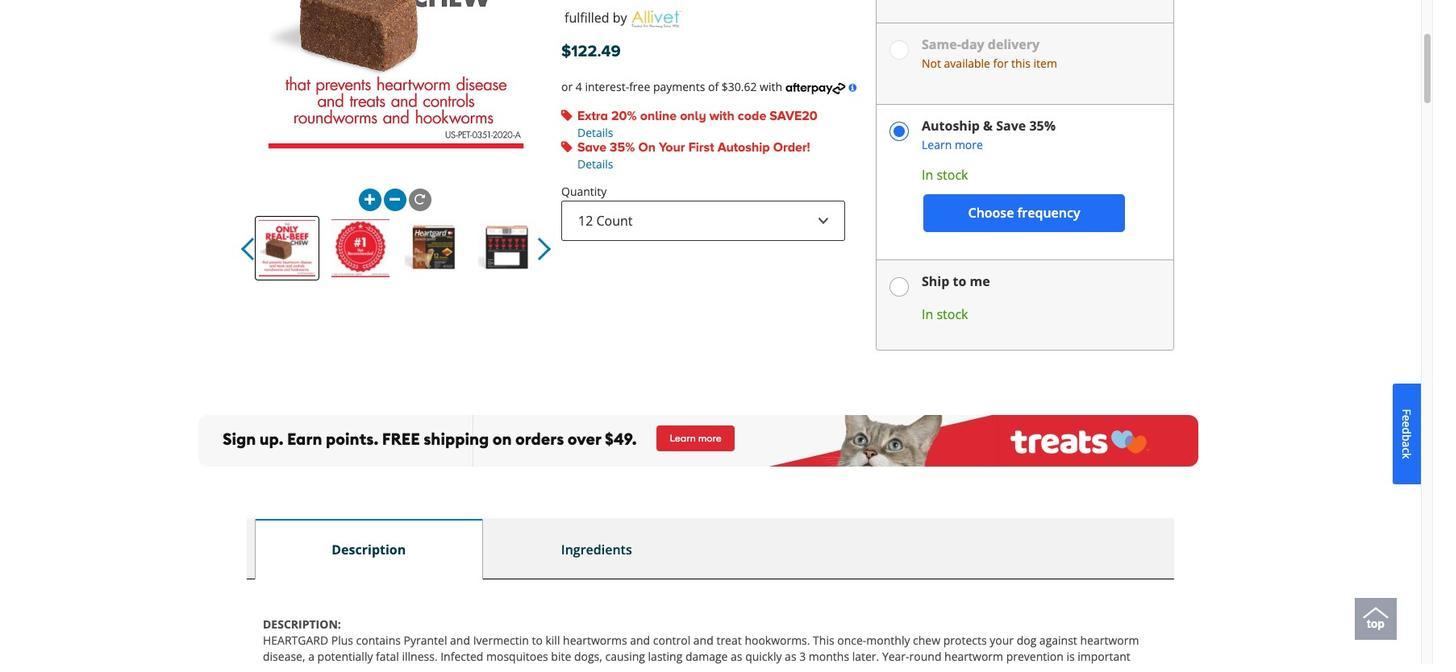 Task type: locate. For each thing, give the bounding box(es) containing it.
details link
[[578, 125, 613, 141], [578, 157, 613, 172]]

1 in from the top
[[922, 166, 934, 184]]

35% right &
[[1030, 117, 1056, 135]]

potentially
[[318, 649, 373, 664]]

payments
[[653, 79, 705, 95]]

and up causing
[[630, 633, 650, 648]]

0 vertical spatial with
[[760, 79, 783, 95]]

2 details link from the top
[[578, 157, 613, 172]]

0 vertical spatial details
[[578, 125, 613, 141]]

1 horizontal spatial 35%
[[1030, 117, 1056, 135]]

details up quantity
[[578, 157, 613, 172]]

save
[[996, 117, 1026, 135], [578, 140, 607, 157]]

year-
[[882, 649, 910, 664]]

me
[[970, 273, 990, 290]]

1 e from the top
[[1400, 415, 1415, 421]]

tab list
[[247, 518, 1174, 580]]

heartworm down protects
[[945, 649, 1003, 664]]

1 stock from the top
[[937, 166, 968, 184]]

1 vertical spatial heartworm
[[945, 649, 1003, 664]]

with right the only
[[710, 108, 735, 125]]

d
[[1400, 428, 1415, 435]]

1 vertical spatial details link
[[578, 157, 613, 172]]

tag image for extra 20% online only with code save20
[[561, 110, 573, 121]]

in down the ship
[[922, 306, 934, 323]]

a up k
[[1400, 442, 1415, 448]]

ship to me
[[922, 273, 990, 290]]

order!
[[773, 140, 810, 157]]

kill
[[546, 633, 560, 648]]

$122.49
[[561, 42, 621, 62]]

with
[[760, 79, 783, 95], [710, 108, 735, 125]]

frequency
[[1018, 204, 1080, 222]]

0 horizontal spatial as
[[731, 649, 743, 664]]

autoship
[[922, 117, 980, 135], [718, 140, 770, 157]]

2 and from the left
[[630, 633, 650, 648]]

in for in stock choose frequency
[[922, 166, 934, 184]]

1 horizontal spatial as
[[785, 649, 797, 664]]

save down extra
[[578, 140, 607, 157]]

description
[[332, 541, 406, 559]]

is
[[1067, 649, 1075, 664]]

earn
[[287, 429, 322, 449]]

damage
[[686, 649, 728, 664]]

0 horizontal spatial to
[[532, 633, 543, 648]]

learn right auto element
[[922, 137, 952, 153]]

in stock
[[922, 306, 968, 323]]

1 vertical spatial to
[[532, 633, 543, 648]]

to left me
[[953, 273, 967, 290]]

causing
[[605, 649, 645, 664]]

2 tag image from the top
[[561, 142, 573, 153]]

stock down ship to me
[[937, 306, 968, 323]]

free
[[629, 79, 650, 95]]

save right &
[[996, 117, 1026, 135]]

2 stock from the top
[[937, 306, 968, 323]]

for
[[993, 56, 1009, 71]]

1 details link from the top
[[578, 125, 613, 141]]

tag image up quantity
[[561, 142, 573, 153]]

1 vertical spatial in
[[922, 306, 934, 323]]

0 vertical spatial save
[[996, 117, 1026, 135]]

0 vertical spatial details link
[[578, 125, 613, 141]]

details for save
[[578, 157, 613, 172]]

and up "infected"
[[450, 633, 470, 648]]

as down treat
[[731, 649, 743, 664]]

in inside in stock choose frequency
[[922, 166, 934, 184]]

illness.
[[402, 649, 438, 664]]

fatal
[[376, 649, 399, 664]]

0 horizontal spatial autoship
[[718, 140, 770, 157]]

fulfilled
[[565, 9, 609, 27]]

2 horizontal spatial and
[[694, 633, 714, 648]]

2 in from the top
[[922, 306, 934, 323]]

and
[[450, 633, 470, 648], [630, 633, 650, 648], [694, 633, 714, 648]]

or 4 interest-free payments of $30.62 with
[[561, 79, 785, 95]]

0 horizontal spatial and
[[450, 633, 470, 648]]

as
[[731, 649, 743, 664], [785, 649, 797, 664]]

e
[[1400, 415, 1415, 421], [1400, 421, 1415, 428]]

heartgard
[[263, 633, 328, 648]]

details link up quantity
[[578, 157, 613, 172]]

1 vertical spatial a
[[308, 649, 315, 664]]

and up the damage
[[694, 633, 714, 648]]

a down heartgard
[[308, 649, 315, 664]]

1 tag image from the top
[[561, 110, 573, 121]]

1 horizontal spatial save
[[996, 117, 1026, 135]]

to left kill
[[532, 633, 543, 648]]

details down interest-
[[578, 125, 613, 141]]

autoship down code
[[718, 140, 770, 157]]

e down f
[[1400, 421, 1415, 428]]

0 vertical spatial a
[[1400, 442, 1415, 448]]

description: heartgard plus contains pyrantel and ivermectin to kill heartworms and control and treat hookworms. this once-monthly chew protects your dog against heartworm disease, a potentially fatal illness. infected mosquitoes bite dogs, causing lasting damage as quickly as 3 months later. year-round heartworm prevention is importan
[[263, 617, 1139, 665]]

with right $30.62
[[760, 79, 783, 95]]

once-
[[838, 633, 867, 648]]

details link down interest-
[[578, 125, 613, 141]]

0 vertical spatial tag image
[[561, 110, 573, 121]]

0 vertical spatial heartworm
[[1080, 633, 1139, 648]]

35% left on
[[610, 140, 635, 157]]

0 horizontal spatial save
[[578, 140, 607, 157]]

1 details from the top
[[578, 125, 613, 141]]

day
[[961, 36, 985, 53]]

1 vertical spatial details
[[578, 157, 613, 172]]

1 horizontal spatial more
[[955, 137, 983, 153]]

prevention
[[1006, 649, 1064, 664]]

1 horizontal spatial and
[[630, 633, 650, 648]]

0 vertical spatial autoship
[[922, 117, 980, 135]]

0 vertical spatial 35%
[[1030, 117, 1056, 135]]

1 vertical spatial with
[[710, 108, 735, 125]]

infected
[[441, 649, 484, 664]]

1 vertical spatial learn
[[670, 432, 696, 444]]

choose frequency button
[[924, 194, 1125, 232]]

same-
[[922, 36, 961, 53]]

control
[[653, 633, 691, 648]]

allivet, trusted pet pharmacy since 1992 image
[[632, 10, 682, 28]]

free
[[382, 429, 420, 449]]

1 horizontal spatial autoship
[[922, 117, 980, 135]]

learn
[[922, 137, 952, 153], [670, 432, 696, 444]]

details
[[578, 125, 613, 141], [578, 157, 613, 172]]

tag image
[[561, 110, 573, 121], [561, 142, 573, 153]]

mosquitoes
[[486, 649, 548, 664]]

details for extra
[[578, 125, 613, 141]]

in
[[922, 166, 934, 184], [922, 306, 934, 323]]

a inside "button"
[[1400, 442, 1415, 448]]

0 vertical spatial more
[[955, 137, 983, 153]]

2 details from the top
[[578, 157, 613, 172]]

autoship & save 35% learn more
[[922, 117, 1056, 153]]

as left 3
[[785, 649, 797, 664]]

autoship left &
[[922, 117, 980, 135]]

heartworm right against
[[1080, 633, 1139, 648]]

0 vertical spatial stock
[[937, 166, 968, 184]]

1 horizontal spatial to
[[953, 273, 967, 290]]

stock inside in stock choose frequency
[[937, 166, 968, 184]]

1 horizontal spatial heartworm
[[1080, 633, 1139, 648]]

1 horizontal spatial learn
[[922, 137, 952, 153]]

lasting
[[648, 649, 683, 664]]

heartworms
[[563, 633, 627, 648]]

sd element
[[890, 41, 909, 60]]

learn inside "autoship & save 35% learn more"
[[922, 137, 952, 153]]

learn more link
[[657, 426, 735, 451]]

0 vertical spatial to
[[953, 273, 967, 290]]

not
[[922, 56, 941, 71]]

1 vertical spatial tag image
[[561, 142, 573, 153]]

3
[[800, 649, 806, 664]]

learn right $49.
[[670, 432, 696, 444]]

1 vertical spatial 35%
[[610, 140, 635, 157]]

4
[[576, 79, 582, 95]]

details link for save
[[578, 157, 613, 172]]

in down "autoship & save 35% learn more"
[[922, 166, 934, 184]]

ingredients
[[561, 541, 632, 559]]

a
[[1400, 442, 1415, 448], [308, 649, 315, 664]]

1 horizontal spatial a
[[1400, 442, 1415, 448]]

0 vertical spatial in
[[922, 166, 934, 184]]

tag image left extra
[[561, 110, 573, 121]]

1 vertical spatial more
[[698, 432, 722, 444]]

code
[[738, 108, 767, 125]]

0 horizontal spatial more
[[698, 432, 722, 444]]

e up d at the bottom
[[1400, 415, 1415, 421]]

0 vertical spatial learn
[[922, 137, 952, 153]]

0 horizontal spatial a
[[308, 649, 315, 664]]

1 vertical spatial stock
[[937, 306, 968, 323]]

stock down "autoship & save 35% learn more"
[[937, 166, 968, 184]]

top
[[1367, 618, 1385, 631]]



Task type: vqa. For each thing, say whether or not it's contained in the screenshot.
up.
yes



Task type: describe. For each thing, give the bounding box(es) containing it.
shipping
[[424, 429, 489, 449]]

by
[[613, 9, 627, 27]]

dogs,
[[574, 649, 602, 664]]

save inside "autoship & save 35% learn more"
[[996, 117, 1026, 135]]

f e e d b a c k button
[[1393, 384, 1421, 485]]

first
[[689, 140, 714, 157]]

$30.62
[[722, 79, 757, 95]]

0 horizontal spatial 35%
[[610, 140, 635, 157]]

learn more
[[670, 432, 722, 444]]

c
[[1400, 448, 1415, 453]]

up.
[[260, 429, 284, 449]]

only
[[680, 108, 706, 125]]

tab list containing description
[[247, 518, 1174, 580]]

your
[[659, 140, 685, 157]]

sign
[[223, 429, 256, 449]]

zoomin image
[[365, 195, 375, 205]]

1 and from the left
[[450, 633, 470, 648]]

35% inside "autoship & save 35% learn more"
[[1030, 117, 1056, 135]]

$49.
[[605, 429, 637, 449]]

hookworms.
[[745, 633, 810, 648]]

stock for in stock
[[937, 306, 968, 323]]

auto element
[[890, 122, 909, 141]]

orders
[[515, 429, 564, 449]]

in stock choose frequency
[[922, 166, 1080, 222]]

sign up. earn points. free shipping on orders over $49.
[[223, 429, 637, 449]]

extra 20% online only with code save20
[[578, 108, 818, 125]]

0 horizontal spatial with
[[710, 108, 735, 125]]

1 vertical spatial autoship
[[718, 140, 770, 157]]

back to top image
[[1363, 601, 1389, 627]]

details link for extra
[[578, 125, 613, 141]]

quantity
[[561, 184, 607, 200]]

save 35% on your first autoship order!
[[578, 140, 810, 157]]

disease,
[[263, 649, 305, 664]]

f e e d b a c k
[[1400, 409, 1415, 459]]

item
[[1034, 56, 1057, 71]]

ivermectin
[[473, 633, 529, 648]]

extra
[[578, 108, 608, 125]]

a inside the description: heartgard plus contains pyrantel and ivermectin to kill heartworms and control and treat hookworms. this once-monthly chew protects your dog against heartworm disease, a potentially fatal illness. infected mosquitoes bite dogs, causing lasting damage as quickly as 3 months later. year-round heartworm prevention is importan
[[308, 649, 315, 664]]

bite
[[551, 649, 571, 664]]

chew
[[913, 633, 941, 648]]

save20
[[770, 108, 818, 125]]

quickly
[[745, 649, 782, 664]]

1 as from the left
[[731, 649, 743, 664]]

autoship inside "autoship & save 35% learn more"
[[922, 117, 980, 135]]

monthly
[[867, 633, 910, 648]]

3 and from the left
[[694, 633, 714, 648]]

0 horizontal spatial learn
[[670, 432, 696, 444]]

1 vertical spatial save
[[578, 140, 607, 157]]

contains
[[356, 633, 401, 648]]

more inside "autoship & save 35% learn more"
[[955, 137, 983, 153]]

20%
[[611, 108, 637, 125]]

this
[[813, 633, 835, 648]]

plus
[[331, 633, 353, 648]]

later.
[[852, 649, 879, 664]]

or
[[561, 79, 573, 95]]

pyrantel
[[404, 633, 447, 648]]

zoomout image
[[390, 195, 400, 205]]

tag image for save 35% on your first autoship order!
[[561, 142, 573, 153]]

on
[[493, 429, 512, 449]]

1 horizontal spatial with
[[760, 79, 783, 95]]

dog
[[1017, 633, 1037, 648]]

k
[[1400, 453, 1415, 459]]

description:
[[263, 617, 341, 632]]

&
[[983, 117, 993, 135]]

2 as from the left
[[785, 649, 797, 664]]

on
[[638, 140, 656, 157]]

protects
[[944, 633, 987, 648]]

of
[[708, 79, 719, 95]]

interest-
[[585, 79, 629, 95]]

f
[[1400, 409, 1415, 415]]

delivery
[[988, 36, 1040, 53]]

over
[[568, 429, 601, 449]]

points.
[[326, 429, 378, 449]]

your
[[990, 633, 1014, 648]]

available
[[944, 56, 991, 71]]

ship
[[922, 273, 950, 290]]

treat
[[717, 633, 742, 648]]

choose
[[968, 204, 1014, 222]]

against
[[1040, 633, 1078, 648]]

online
[[640, 108, 677, 125]]

reset image
[[415, 195, 425, 205]]

round
[[910, 649, 942, 664]]

months
[[809, 649, 849, 664]]

to inside the description: heartgard plus contains pyrantel and ivermectin to kill heartworms and control and treat hookworms. this once-monthly chew protects your dog against heartworm disease, a potentially fatal illness. infected mosquitoes bite dogs, causing lasting damage as quickly as 3 months later. year-round heartworm prevention is importan
[[532, 633, 543, 648]]

fulfilled by
[[565, 9, 627, 27]]

sth element
[[890, 278, 909, 297]]

same-day delivery not available for this item
[[922, 36, 1057, 71]]

this
[[1012, 56, 1031, 71]]

stock for in stock choose frequency
[[937, 166, 968, 184]]

2 e from the top
[[1400, 421, 1415, 428]]

in for in stock
[[922, 306, 934, 323]]

0 horizontal spatial heartworm
[[945, 649, 1003, 664]]



